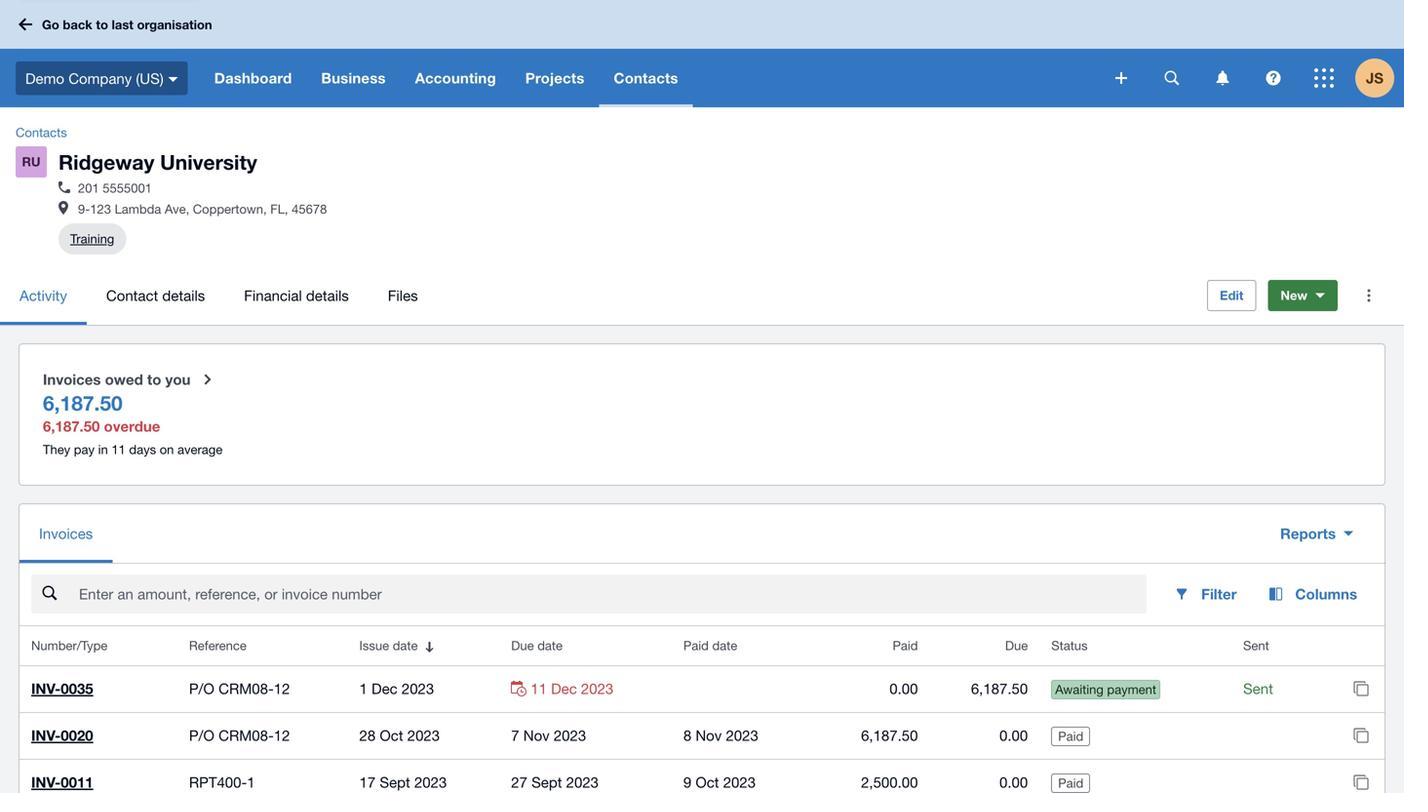 Task type: vqa. For each thing, say whether or not it's contained in the screenshot.
Projection Breakdown View option group
no



Task type: describe. For each thing, give the bounding box(es) containing it.
university
[[160, 150, 257, 174]]

coppertown,
[[193, 201, 267, 216]]

9-123 lambda ave, coppertown, fl, 45678
[[78, 201, 327, 216]]

on
[[160, 442, 174, 457]]

go back to last organisation
[[42, 17, 212, 32]]

columns button
[[1253, 575, 1374, 614]]

contacts link
[[8, 123, 75, 142]]

contact details
[[106, 287, 205, 304]]

2023 for 11 dec 2023
[[581, 680, 614, 697]]

inv- for 0035
[[31, 680, 61, 698]]

overdue
[[104, 418, 160, 435]]

9 oct 2023
[[684, 774, 756, 791]]

contact
[[106, 287, 158, 304]]

dashboard
[[214, 69, 292, 87]]

2023 for 8 nov 2023
[[726, 727, 759, 744]]

last
[[112, 17, 134, 32]]

ru
[[22, 154, 40, 169]]

contacts button
[[599, 49, 693, 107]]

27 sept 2023
[[511, 774, 599, 791]]

(us)
[[136, 70, 164, 87]]

sent inside sent button
[[1244, 638, 1270, 653]]

financial
[[244, 287, 302, 304]]

sept for 17
[[380, 774, 410, 791]]

7
[[511, 727, 520, 744]]

contacts for "contacts" popup button
[[614, 69, 679, 87]]

svg image inside 'go back to last organisation' link
[[19, 18, 32, 31]]

ave,
[[165, 201, 189, 216]]

dashboard link
[[200, 49, 307, 107]]

inv-0020 link
[[31, 727, 93, 744]]

27
[[511, 774, 528, 791]]

crm08- for inv-0020
[[219, 727, 274, 744]]

201
[[78, 180, 99, 195]]

0 vertical spatial 0.00
[[890, 680, 918, 697]]

invoices for invoices owed to you 6,187.50 6,187.50 overdue they pay in 11 days on average
[[43, 371, 101, 388]]

lambda
[[115, 201, 161, 216]]

1 vertical spatial svg image
[[1116, 72, 1128, 84]]

projects button
[[511, 49, 599, 107]]

sept for 27
[[532, 774, 562, 791]]

inv- for 0011
[[31, 774, 61, 791]]

business button
[[307, 49, 401, 107]]

8 nov 2023
[[684, 727, 759, 744]]

due for due
[[1006, 638, 1028, 653]]

17 sept 2023
[[360, 774, 447, 791]]

0.00 for inv-0011
[[1000, 774, 1028, 791]]

28 oct 2023
[[360, 727, 440, 744]]

reference
[[189, 638, 247, 653]]

in
[[98, 442, 108, 457]]

201 5555001
[[78, 180, 152, 195]]

0 horizontal spatial 1
[[247, 774, 255, 791]]

edit
[[1220, 288, 1244, 303]]

js
[[1367, 69, 1384, 87]]

edit button
[[1208, 280, 1257, 311]]

inv-0020
[[31, 727, 93, 744]]

phone number image
[[59, 182, 70, 193]]

financial details button
[[225, 266, 369, 325]]

reports
[[1281, 525, 1336, 543]]

2023 for 17 sept 2023
[[415, 774, 447, 791]]

svg image inside demo company (us) popup button
[[168, 77, 178, 82]]

8
[[684, 727, 692, 744]]

business
[[321, 69, 386, 87]]

issue date button
[[348, 626, 500, 665]]

payment
[[1108, 682, 1157, 697]]

contact details button
[[87, 266, 225, 325]]

demo company (us)
[[25, 70, 164, 87]]

17
[[360, 774, 376, 791]]

details for contact details
[[162, 287, 205, 304]]

reference button
[[177, 626, 348, 665]]

training
[[70, 231, 114, 246]]

28
[[360, 727, 376, 744]]

fl,
[[270, 201, 288, 216]]

back
[[63, 17, 92, 32]]

status button
[[1040, 626, 1232, 665]]

financial details
[[244, 287, 349, 304]]

go back to last organisation link
[[12, 7, 224, 42]]

1 dec 2023
[[360, 680, 434, 697]]

0035
[[61, 680, 93, 698]]

js button
[[1356, 49, 1405, 107]]

filter button
[[1159, 575, 1253, 614]]

new button
[[1269, 280, 1338, 311]]

invoices button
[[20, 504, 112, 563]]

p/o for inv-0035
[[189, 680, 215, 697]]

11 dec 2023
[[531, 680, 614, 697]]

0.00 for inv-0020
[[1000, 727, 1028, 744]]

due button
[[930, 626, 1040, 665]]

sent button
[[1232, 626, 1321, 665]]

dec for 1
[[372, 680, 398, 697]]

to for 6,187.50
[[147, 371, 161, 388]]

activity button
[[0, 266, 87, 325]]

inv-0035 link
[[31, 680, 93, 698]]

inv-0011 link
[[31, 774, 93, 791]]

nov for 8
[[696, 727, 722, 744]]

days
[[129, 442, 156, 457]]

paid date button
[[672, 626, 820, 665]]

they
[[43, 442, 70, 457]]

new
[[1281, 288, 1308, 303]]

Enter an amount, reference, or invoice number field
[[77, 576, 1147, 613]]

you
[[165, 371, 191, 388]]

1 horizontal spatial 1
[[360, 680, 368, 697]]

actions menu image
[[1350, 276, 1389, 315]]

date for due date
[[538, 638, 563, 653]]



Task type: locate. For each thing, give the bounding box(es) containing it.
2023
[[402, 680, 434, 697], [581, 680, 614, 697], [407, 727, 440, 744], [554, 727, 587, 744], [726, 727, 759, 744], [415, 774, 447, 791], [566, 774, 599, 791], [724, 774, 756, 791]]

details right contact
[[162, 287, 205, 304]]

contacts inside popup button
[[614, 69, 679, 87]]

invoices
[[43, 371, 101, 388], [39, 525, 93, 542]]

date inside issue date button
[[393, 638, 418, 653]]

0 vertical spatial p/o crm08-12
[[189, 680, 290, 697]]

svg image
[[1315, 68, 1335, 88], [1165, 71, 1180, 85], [1217, 71, 1230, 85], [1267, 71, 1281, 85], [168, 77, 178, 82]]

0.00
[[890, 680, 918, 697], [1000, 727, 1028, 744], [1000, 774, 1028, 791]]

0 vertical spatial sent
[[1244, 638, 1270, 653]]

1 vertical spatial oct
[[696, 774, 719, 791]]

1 horizontal spatial nov
[[696, 727, 722, 744]]

awaiting payment
[[1056, 682, 1157, 697]]

1 nov from the left
[[524, 727, 550, 744]]

2023 up "9 oct 2023" at the bottom of page
[[726, 727, 759, 744]]

1 sent from the top
[[1244, 638, 1270, 653]]

inv- down inv-0020 link
[[31, 774, 61, 791]]

2 12 from the top
[[274, 727, 290, 744]]

1 vertical spatial inv-
[[31, 727, 61, 744]]

2 vertical spatial inv-
[[31, 774, 61, 791]]

0 horizontal spatial date
[[393, 638, 418, 653]]

contacts for contacts link in the top of the page
[[16, 125, 67, 140]]

0 horizontal spatial contacts
[[16, 125, 67, 140]]

dec right overdue icon
[[551, 680, 577, 697]]

0 vertical spatial 11
[[112, 442, 126, 457]]

p/o up the rpt400-
[[189, 727, 215, 744]]

0 vertical spatial p/o
[[189, 680, 215, 697]]

2023 down 28 oct 2023 at left
[[415, 774, 447, 791]]

2 crm08- from the top
[[219, 727, 274, 744]]

none radio containing 6,187.50
[[31, 356, 1374, 473]]

0 horizontal spatial due
[[511, 638, 534, 653]]

1 vertical spatial invoices
[[39, 525, 93, 542]]

owed
[[105, 371, 143, 388]]

date
[[393, 638, 418, 653], [538, 638, 563, 653], [713, 638, 738, 653]]

rpt400-
[[189, 774, 247, 791]]

2 dec from the left
[[551, 680, 577, 697]]

12 left "28"
[[274, 727, 290, 744]]

overdue image
[[511, 681, 527, 697]]

to
[[96, 17, 108, 32], [147, 371, 161, 388]]

date up 11 dec 2023
[[538, 638, 563, 653]]

nov
[[524, 727, 550, 744], [696, 727, 722, 744]]

invoices down they
[[39, 525, 93, 542]]

7 nov 2023
[[511, 727, 587, 744]]

paid button
[[820, 626, 930, 665]]

1 date from the left
[[393, 638, 418, 653]]

1 copy to draft invoice image from the top
[[1342, 716, 1381, 755]]

copy to draft invoice image
[[1342, 669, 1381, 708]]

oct for 9
[[696, 774, 719, 791]]

2 due from the left
[[1006, 638, 1028, 653]]

2023 down issue date button
[[402, 680, 434, 697]]

go
[[42, 17, 59, 32]]

filter
[[1202, 585, 1237, 603]]

0 horizontal spatial svg image
[[19, 18, 32, 31]]

1 vertical spatial 1
[[247, 774, 255, 791]]

2023 up 17 sept 2023
[[407, 727, 440, 744]]

p/o for inv-0020
[[189, 727, 215, 744]]

inv- down number/type
[[31, 680, 61, 698]]

0 vertical spatial 12
[[274, 680, 290, 697]]

1 crm08- from the top
[[219, 680, 274, 697]]

list of invoices element
[[20, 626, 1385, 793]]

oct right "28"
[[380, 727, 403, 744]]

dec for 11
[[551, 680, 577, 697]]

1 12 from the top
[[274, 680, 290, 697]]

contacts up ru
[[16, 125, 67, 140]]

p/o crm08-12
[[189, 680, 290, 697], [189, 727, 290, 744]]

average
[[178, 442, 223, 457]]

sent down filter button in the bottom of the page
[[1244, 638, 1270, 653]]

demo
[[25, 70, 64, 87]]

oct right 9
[[696, 774, 719, 791]]

2 p/o crm08-12 from the top
[[189, 727, 290, 744]]

issue date
[[360, 638, 418, 653]]

0 horizontal spatial to
[[96, 17, 108, 32]]

1 horizontal spatial due
[[1006, 638, 1028, 653]]

due up overdue icon
[[511, 638, 534, 653]]

0 vertical spatial crm08-
[[219, 680, 274, 697]]

12
[[274, 680, 290, 697], [274, 727, 290, 744]]

0020
[[61, 727, 93, 744]]

0 vertical spatial to
[[96, 17, 108, 32]]

1 vertical spatial crm08-
[[219, 727, 274, 744]]

sept right the 27
[[532, 774, 562, 791]]

to left you
[[147, 371, 161, 388]]

None radio
[[31, 356, 1374, 473]]

copy to draft invoice image
[[1342, 716, 1381, 755], [1342, 763, 1381, 793]]

2023 for 9 oct 2023
[[724, 774, 756, 791]]

2023 down 8 nov 2023
[[724, 774, 756, 791]]

1 horizontal spatial date
[[538, 638, 563, 653]]

to inside 'go back to last organisation' link
[[96, 17, 108, 32]]

date inside due date button
[[538, 638, 563, 653]]

1 vertical spatial contacts
[[16, 125, 67, 140]]

details for financial details
[[306, 287, 349, 304]]

0 vertical spatial contacts
[[614, 69, 679, 87]]

activity
[[20, 287, 67, 304]]

details inside button
[[162, 287, 205, 304]]

2 horizontal spatial date
[[713, 638, 738, 653]]

crm08- down reference button
[[219, 680, 274, 697]]

date for issue date
[[393, 638, 418, 653]]

oct for 28
[[380, 727, 403, 744]]

11
[[112, 442, 126, 457], [531, 680, 547, 697]]

1 horizontal spatial sept
[[532, 774, 562, 791]]

to left last
[[96, 17, 108, 32]]

1 details from the left
[[162, 287, 205, 304]]

0 horizontal spatial details
[[162, 287, 205, 304]]

2023 down 7 nov 2023
[[566, 774, 599, 791]]

1 horizontal spatial contacts
[[614, 69, 679, 87]]

due date
[[511, 638, 563, 653]]

2 p/o from the top
[[189, 727, 215, 744]]

invoices left owed
[[43, 371, 101, 388]]

2 vertical spatial 0.00
[[1000, 774, 1028, 791]]

due left status
[[1006, 638, 1028, 653]]

status
[[1052, 638, 1088, 653]]

inv- for 0020
[[31, 727, 61, 744]]

invoices inside button
[[39, 525, 93, 542]]

invoices inside invoices owed to you 6,187.50 6,187.50 overdue they pay in 11 days on average
[[43, 371, 101, 388]]

1 vertical spatial to
[[147, 371, 161, 388]]

1 horizontal spatial 11
[[531, 680, 547, 697]]

crm08-
[[219, 680, 274, 697], [219, 727, 274, 744]]

11 right in in the bottom of the page
[[112, 442, 126, 457]]

rpt400-1
[[189, 774, 255, 791]]

0 vertical spatial inv-
[[31, 680, 61, 698]]

2 details from the left
[[306, 287, 349, 304]]

1 vertical spatial p/o crm08-12
[[189, 727, 290, 744]]

paid
[[684, 638, 709, 653], [893, 638, 918, 653], [1059, 729, 1084, 744], [1059, 776, 1084, 791]]

banner
[[0, 0, 1405, 107]]

svg image
[[19, 18, 32, 31], [1116, 72, 1128, 84]]

1 sept from the left
[[380, 774, 410, 791]]

projects
[[526, 69, 585, 87]]

1 inv- from the top
[[31, 680, 61, 698]]

inv-0035
[[31, 680, 93, 698]]

paid date
[[684, 638, 738, 653]]

p/o crm08-12 down reference
[[189, 680, 290, 697]]

pay
[[74, 442, 95, 457]]

billing address image
[[59, 201, 68, 215]]

menu
[[0, 266, 1192, 325]]

1 horizontal spatial oct
[[696, 774, 719, 791]]

2,500.00
[[861, 774, 918, 791]]

date up 8 nov 2023
[[713, 638, 738, 653]]

crm08- up rpt400-1
[[219, 727, 274, 744]]

accounting
[[415, 69, 496, 87]]

menu containing activity
[[0, 266, 1192, 325]]

1 vertical spatial 12
[[274, 727, 290, 744]]

p/o down reference
[[189, 680, 215, 697]]

inv- down inv-0035 in the bottom left of the page
[[31, 727, 61, 744]]

contacts right projects popup button
[[614, 69, 679, 87]]

1 vertical spatial 0.00
[[1000, 727, 1028, 744]]

sent down sent button
[[1244, 680, 1274, 697]]

3 inv- from the top
[[31, 774, 61, 791]]

training button
[[70, 224, 114, 255]]

invoices for invoices
[[39, 525, 93, 542]]

files
[[388, 287, 418, 304]]

2023 for 1 dec 2023
[[402, 680, 434, 697]]

1 vertical spatial 11
[[531, 680, 547, 697]]

columns
[[1296, 585, 1358, 603]]

ridgeway university
[[59, 150, 257, 174]]

ridgeway
[[59, 150, 154, 174]]

issue
[[360, 638, 389, 653]]

9
[[684, 774, 692, 791]]

to inside invoices owed to you 6,187.50 6,187.50 overdue they pay in 11 days on average
[[147, 371, 161, 388]]

2 inv- from the top
[[31, 727, 61, 744]]

0 vertical spatial invoices
[[43, 371, 101, 388]]

1 horizontal spatial svg image
[[1116, 72, 1128, 84]]

2023 down 11 dec 2023
[[554, 727, 587, 744]]

0 horizontal spatial 11
[[112, 442, 126, 457]]

1 p/o from the top
[[189, 680, 215, 697]]

sept right 17
[[380, 774, 410, 791]]

details inside button
[[306, 287, 349, 304]]

files button
[[369, 266, 438, 325]]

5555001
[[103, 180, 152, 195]]

due inside button
[[511, 638, 534, 653]]

p/o crm08-12 up rpt400-1
[[189, 727, 290, 744]]

nov for 7
[[524, 727, 550, 744]]

due date button
[[500, 626, 672, 665]]

p/o crm08-12 for inv-0020
[[189, 727, 290, 744]]

9-
[[78, 201, 90, 216]]

2023 down due date button
[[581, 680, 614, 697]]

2023 for 28 oct 2023
[[407, 727, 440, 744]]

1 vertical spatial copy to draft invoice image
[[1342, 763, 1381, 793]]

company
[[68, 70, 132, 87]]

1 vertical spatial sent
[[1244, 680, 1274, 697]]

12 for inv-0035
[[274, 680, 290, 697]]

banner containing dashboard
[[0, 0, 1405, 107]]

1 vertical spatial p/o
[[189, 727, 215, 744]]

2 date from the left
[[538, 638, 563, 653]]

date right issue
[[393, 638, 418, 653]]

2023 for 7 nov 2023
[[554, 727, 587, 744]]

contacts
[[614, 69, 679, 87], [16, 125, 67, 140]]

0 vertical spatial copy to draft invoice image
[[1342, 716, 1381, 755]]

2 nov from the left
[[696, 727, 722, 744]]

dec down issue date on the left bottom of the page
[[372, 680, 398, 697]]

0 horizontal spatial nov
[[524, 727, 550, 744]]

crm08- for inv-0035
[[219, 680, 274, 697]]

2023 for 27 sept 2023
[[566, 774, 599, 791]]

nov right 7
[[524, 727, 550, 744]]

due
[[511, 638, 534, 653], [1006, 638, 1028, 653]]

1 p/o crm08-12 from the top
[[189, 680, 290, 697]]

1 due from the left
[[511, 638, 534, 653]]

date inside 'paid date' button
[[713, 638, 738, 653]]

0011
[[61, 774, 93, 791]]

6,187.50
[[43, 391, 123, 415], [43, 418, 100, 435], [971, 680, 1028, 697], [861, 727, 918, 744]]

reports button
[[1265, 514, 1370, 553]]

3 date from the left
[[713, 638, 738, 653]]

number/type
[[31, 638, 108, 653]]

accounting button
[[401, 49, 511, 107]]

date for paid date
[[713, 638, 738, 653]]

2 sept from the left
[[532, 774, 562, 791]]

due for due date
[[511, 638, 534, 653]]

0 horizontal spatial dec
[[372, 680, 398, 697]]

12 down reference button
[[274, 680, 290, 697]]

0 horizontal spatial oct
[[380, 727, 403, 744]]

p/o crm08-12 for inv-0035
[[189, 680, 290, 697]]

0 horizontal spatial sept
[[380, 774, 410, 791]]

0 vertical spatial 1
[[360, 680, 368, 697]]

1 horizontal spatial to
[[147, 371, 161, 388]]

due inside 'button'
[[1006, 638, 1028, 653]]

11 inside "list of invoices" element
[[531, 680, 547, 697]]

organisation
[[137, 17, 212, 32]]

1 dec from the left
[[372, 680, 398, 697]]

0 vertical spatial svg image
[[19, 18, 32, 31]]

details right financial
[[306, 287, 349, 304]]

11 right overdue icon
[[531, 680, 547, 697]]

0 vertical spatial oct
[[380, 727, 403, 744]]

2 copy to draft invoice image from the top
[[1342, 763, 1381, 793]]

12 for inv-0020
[[274, 727, 290, 744]]

11 inside invoices owed to you 6,187.50 6,187.50 overdue they pay in 11 days on average
[[112, 442, 126, 457]]

details
[[162, 287, 205, 304], [306, 287, 349, 304]]

1 horizontal spatial dec
[[551, 680, 577, 697]]

2 sent from the top
[[1244, 680, 1274, 697]]

nov right 8
[[696, 727, 722, 744]]

to for organisation
[[96, 17, 108, 32]]

1 horizontal spatial details
[[306, 287, 349, 304]]

123
[[90, 201, 111, 216]]



